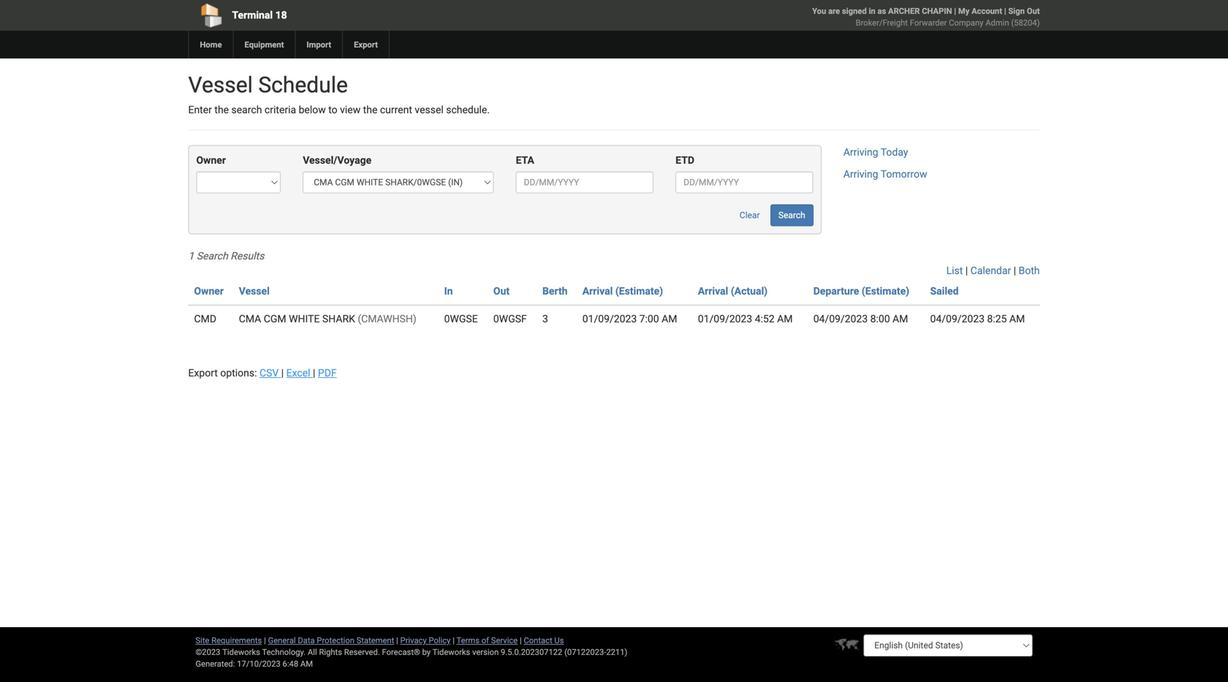 Task type: vqa. For each thing, say whether or not it's contained in the screenshot.
Terminal 18
yes



Task type: describe. For each thing, give the bounding box(es) containing it.
import
[[307, 40, 331, 49]]

site requirements | general data protection statement | privacy policy | terms of service | contact us ©2023 tideworks technology. all rights reserved. forecast® by tideworks version 9.5.0.202307122 (07122023-2211) generated: 17/10/2023 6:48 am
[[196, 636, 628, 669]]

1 the from the left
[[215, 104, 229, 116]]

(estimate) for arrival (estimate)
[[616, 285, 664, 297]]

| up the forecast®
[[396, 636, 399, 646]]

equipment link
[[233, 31, 295, 59]]

site
[[196, 636, 210, 646]]

2211)
[[607, 648, 628, 657]]

sign out link
[[1009, 6, 1041, 16]]

etd
[[676, 154, 695, 166]]

in
[[444, 285, 453, 297]]

criteria
[[265, 104, 296, 116]]

clear button
[[732, 204, 768, 226]]

tomorrow
[[881, 168, 928, 180]]

you are signed in as archer chapin | my account | sign out broker/freight forwarder company admin (58204)
[[813, 6, 1041, 27]]

18
[[275, 9, 287, 21]]

to
[[329, 104, 338, 116]]

forwarder
[[911, 18, 948, 27]]

chapin
[[923, 6, 953, 16]]

data
[[298, 636, 315, 646]]

| right list
[[966, 265, 969, 277]]

6:48
[[283, 659, 299, 669]]

9.5.0.202307122
[[501, 648, 563, 657]]

owner link
[[194, 285, 224, 297]]

vessel
[[415, 104, 444, 116]]

arriving tomorrow
[[844, 168, 928, 180]]

vessel for vessel schedule enter the search criteria below to view the current vessel schedule.
[[188, 72, 253, 98]]

general
[[268, 636, 296, 646]]

arrival for arrival (actual)
[[698, 285, 729, 297]]

departure (estimate) link
[[814, 285, 910, 297]]

arrival for arrival (estimate)
[[583, 285, 613, 297]]

am for 04/09/2023 8:00 am
[[893, 313, 909, 325]]

| left pdf
[[313, 367, 316, 379]]

0 horizontal spatial out
[[494, 285, 510, 297]]

(actual)
[[731, 285, 768, 297]]

cmd
[[194, 313, 217, 325]]

terminal 18 link
[[188, 0, 531, 31]]

arrival (actual) link
[[698, 285, 768, 297]]

current
[[380, 104, 413, 116]]

import link
[[295, 31, 342, 59]]

sign
[[1009, 6, 1026, 16]]

generated:
[[196, 659, 235, 669]]

01/09/2023 for 01/09/2023 4:52 am
[[698, 313, 753, 325]]

vessel for vessel
[[239, 285, 270, 297]]

calendar
[[971, 265, 1012, 277]]

| left sign
[[1005, 6, 1007, 16]]

excel link
[[286, 367, 313, 379]]

terminal 18
[[232, 9, 287, 21]]

ETD text field
[[676, 171, 814, 193]]

| left general
[[264, 636, 266, 646]]

4:52
[[755, 313, 775, 325]]

vessel/voyage
[[303, 154, 372, 166]]

export for export
[[354, 40, 378, 49]]

home
[[200, 40, 222, 49]]

export options: csv | excel | pdf
[[188, 367, 337, 379]]

cgm
[[264, 313, 287, 325]]

arriving today
[[844, 146, 909, 158]]

arrival (estimate) link
[[583, 285, 664, 297]]

cma cgm white shark (cmawhsh)
[[239, 313, 417, 325]]

policy
[[429, 636, 451, 646]]

results
[[231, 250, 264, 262]]

schedule.
[[446, 104, 490, 116]]

01/09/2023 7:00 am
[[583, 313, 678, 325]]

arrival (actual)
[[698, 285, 768, 297]]

(07122023-
[[565, 648, 607, 657]]

of
[[482, 636, 489, 646]]

04/09/2023 8:25 am
[[931, 313, 1026, 325]]

both
[[1019, 265, 1041, 277]]

reserved.
[[344, 648, 380, 657]]

out inside you are signed in as archer chapin | my account | sign out broker/freight forwarder company admin (58204)
[[1028, 6, 1041, 16]]

sailed
[[931, 285, 959, 297]]

01/09/2023 4:52 am
[[698, 313, 793, 325]]

enter
[[188, 104, 212, 116]]

my account link
[[959, 6, 1003, 16]]

vessel schedule enter the search criteria below to view the current vessel schedule.
[[188, 72, 490, 116]]

arriving today link
[[844, 146, 909, 158]]

all
[[308, 648, 317, 657]]

eta
[[516, 154, 535, 166]]

04/09/2023 for 04/09/2023 8:25 am
[[931, 313, 985, 325]]

17/10/2023
[[237, 659, 281, 669]]

(cmawhsh)
[[358, 313, 417, 325]]

admin
[[986, 18, 1010, 27]]

2 the from the left
[[363, 104, 378, 116]]

0 vertical spatial owner
[[196, 154, 226, 166]]

search button
[[771, 204, 814, 226]]

arrival (estimate)
[[583, 285, 664, 297]]

am for 01/09/2023 7:00 am
[[662, 313, 678, 325]]

8:25
[[988, 313, 1008, 325]]



Task type: locate. For each thing, give the bounding box(es) containing it.
0 vertical spatial export
[[354, 40, 378, 49]]

2 04/09/2023 from the left
[[931, 313, 985, 325]]

ETA text field
[[516, 171, 654, 193]]

2 (estimate) from the left
[[862, 285, 910, 297]]

| up tideworks
[[453, 636, 455, 646]]

04/09/2023
[[814, 313, 868, 325], [931, 313, 985, 325]]

04/09/2023 down departure
[[814, 313, 868, 325]]

requirements
[[212, 636, 262, 646]]

arrival
[[583, 285, 613, 297], [698, 285, 729, 297]]

schedule
[[258, 72, 348, 98]]

1 arrival from the left
[[583, 285, 613, 297]]

berth
[[543, 285, 568, 297]]

search
[[232, 104, 262, 116]]

statement
[[357, 636, 394, 646]]

owner down enter
[[196, 154, 226, 166]]

1 vertical spatial out
[[494, 285, 510, 297]]

in link
[[444, 285, 453, 297]]

search inside 1 search results list | calendar | both
[[197, 250, 228, 262]]

excel
[[286, 367, 311, 379]]

service
[[491, 636, 518, 646]]

owner
[[196, 154, 226, 166], [194, 285, 224, 297]]

0 horizontal spatial search
[[197, 250, 228, 262]]

vessel up enter
[[188, 72, 253, 98]]

out link
[[494, 285, 510, 297]]

0 vertical spatial out
[[1028, 6, 1041, 16]]

0 horizontal spatial (estimate)
[[616, 285, 664, 297]]

| left both at the top right of page
[[1014, 265, 1017, 277]]

1 horizontal spatial export
[[354, 40, 378, 49]]

0 horizontal spatial arrival
[[583, 285, 613, 297]]

contact us link
[[524, 636, 564, 646]]

0 horizontal spatial 04/09/2023
[[814, 313, 868, 325]]

terms
[[457, 636, 480, 646]]

privacy
[[401, 636, 427, 646]]

broker/freight
[[856, 18, 909, 27]]

arriving tomorrow link
[[844, 168, 928, 180]]

the right enter
[[215, 104, 229, 116]]

search right clear button
[[779, 210, 806, 220]]

am
[[662, 313, 678, 325], [778, 313, 793, 325], [893, 313, 909, 325], [1010, 313, 1026, 325], [301, 659, 313, 669]]

forecast®
[[382, 648, 420, 657]]

(estimate) up the 8:00
[[862, 285, 910, 297]]

export
[[354, 40, 378, 49], [188, 367, 218, 379]]

search right 1 at top
[[197, 250, 228, 262]]

contact
[[524, 636, 553, 646]]

am for 01/09/2023 4:52 am
[[778, 313, 793, 325]]

shark
[[323, 313, 355, 325]]

0 horizontal spatial export
[[188, 367, 218, 379]]

arriving for arriving tomorrow
[[844, 168, 879, 180]]

2 arriving from the top
[[844, 168, 879, 180]]

today
[[881, 146, 909, 158]]

general data protection statement link
[[268, 636, 394, 646]]

csv link
[[260, 367, 281, 379]]

list
[[947, 265, 964, 277]]

0 vertical spatial vessel
[[188, 72, 253, 98]]

1 horizontal spatial the
[[363, 104, 378, 116]]

1 horizontal spatial arrival
[[698, 285, 729, 297]]

vessel up cma
[[239, 285, 270, 297]]

pdf
[[318, 367, 337, 379]]

0wgsf
[[494, 313, 527, 325]]

in
[[869, 6, 876, 16]]

equipment
[[245, 40, 284, 49]]

1 vertical spatial arriving
[[844, 168, 879, 180]]

site requirements link
[[196, 636, 262, 646]]

am inside site requirements | general data protection statement | privacy policy | terms of service | contact us ©2023 tideworks technology. all rights reserved. forecast® by tideworks version 9.5.0.202307122 (07122023-2211) generated: 17/10/2023 6:48 am
[[301, 659, 313, 669]]

protection
[[317, 636, 355, 646]]

berth link
[[543, 285, 568, 297]]

arriving up arriving tomorrow
[[844, 146, 879, 158]]

1 horizontal spatial search
[[779, 210, 806, 220]]

1 horizontal spatial 01/09/2023
[[698, 313, 753, 325]]

pdf link
[[318, 367, 337, 379]]

2 arrival from the left
[[698, 285, 729, 297]]

1 vertical spatial owner
[[194, 285, 224, 297]]

arriving down arriving today link
[[844, 168, 879, 180]]

am down the all
[[301, 659, 313, 669]]

04/09/2023 for 04/09/2023 8:00 am
[[814, 313, 868, 325]]

arrival down 1 search results list | calendar | both
[[583, 285, 613, 297]]

1 vertical spatial export
[[188, 367, 218, 379]]

am right the 8:00
[[893, 313, 909, 325]]

| left the my
[[955, 6, 957, 16]]

owner up the cmd
[[194, 285, 224, 297]]

search inside button
[[779, 210, 806, 220]]

1 01/09/2023 from the left
[[583, 313, 637, 325]]

terminal
[[232, 9, 273, 21]]

sailed link
[[931, 285, 959, 297]]

out up (58204)
[[1028, 6, 1041, 16]]

home link
[[188, 31, 233, 59]]

(estimate) up the 01/09/2023 7:00 am
[[616, 285, 664, 297]]

1 horizontal spatial (estimate)
[[862, 285, 910, 297]]

0 horizontal spatial 01/09/2023
[[583, 313, 637, 325]]

view
[[340, 104, 361, 116]]

am right 7:00
[[662, 313, 678, 325]]

the right view
[[363, 104, 378, 116]]

list link
[[947, 265, 964, 277]]

am right 8:25
[[1010, 313, 1026, 325]]

| right csv
[[281, 367, 284, 379]]

©2023 tideworks
[[196, 648, 260, 657]]

1 vertical spatial vessel
[[239, 285, 270, 297]]

my
[[959, 6, 970, 16]]

01/09/2023
[[583, 313, 637, 325], [698, 313, 753, 325]]

tideworks
[[433, 648, 471, 657]]

0 vertical spatial arriving
[[844, 146, 879, 158]]

as
[[878, 6, 887, 16]]

export for export options: csv | excel | pdf
[[188, 367, 218, 379]]

7:00
[[640, 313, 660, 325]]

1 horizontal spatial out
[[1028, 6, 1041, 16]]

arriving for arriving today
[[844, 146, 879, 158]]

export down 'terminal 18' link
[[354, 40, 378, 49]]

white
[[289, 313, 320, 325]]

both link
[[1019, 265, 1041, 277]]

below
[[299, 104, 326, 116]]

calendar link
[[971, 265, 1012, 277]]

0 vertical spatial search
[[779, 210, 806, 220]]

0 horizontal spatial the
[[215, 104, 229, 116]]

am right the 4:52
[[778, 313, 793, 325]]

01/09/2023 down arrival (estimate)
[[583, 313, 637, 325]]

vessel inside vessel schedule enter the search criteria below to view the current vessel schedule.
[[188, 72, 253, 98]]

01/09/2023 down arrival (actual)
[[698, 313, 753, 325]]

am for 04/09/2023 8:25 am
[[1010, 313, 1026, 325]]

company
[[950, 18, 984, 27]]

version
[[473, 648, 499, 657]]

2 01/09/2023 from the left
[[698, 313, 753, 325]]

(58204)
[[1012, 18, 1041, 27]]

vessel link
[[239, 285, 270, 297]]

cma
[[239, 313, 261, 325]]

0wgse
[[444, 313, 478, 325]]

out
[[1028, 6, 1041, 16], [494, 285, 510, 297]]

1 04/09/2023 from the left
[[814, 313, 868, 325]]

8:00
[[871, 313, 891, 325]]

signed
[[843, 6, 867, 16]]

csv
[[260, 367, 279, 379]]

out up 0wgsf
[[494, 285, 510, 297]]

04/09/2023 down sailed
[[931, 313, 985, 325]]

are
[[829, 6, 841, 16]]

|
[[955, 6, 957, 16], [1005, 6, 1007, 16], [966, 265, 969, 277], [1014, 265, 1017, 277], [281, 367, 284, 379], [313, 367, 316, 379], [264, 636, 266, 646], [396, 636, 399, 646], [453, 636, 455, 646], [520, 636, 522, 646]]

arrival left (actual)
[[698, 285, 729, 297]]

you
[[813, 6, 827, 16]]

terms of service link
[[457, 636, 518, 646]]

1 arriving from the top
[[844, 146, 879, 158]]

1 horizontal spatial 04/09/2023
[[931, 313, 985, 325]]

archer
[[889, 6, 921, 16]]

export left options:
[[188, 367, 218, 379]]

(estimate) for departure (estimate)
[[862, 285, 910, 297]]

1 vertical spatial search
[[197, 250, 228, 262]]

01/09/2023 for 01/09/2023 7:00 am
[[583, 313, 637, 325]]

| up '9.5.0.202307122'
[[520, 636, 522, 646]]

1 (estimate) from the left
[[616, 285, 664, 297]]

04/09/2023 8:00 am
[[814, 313, 909, 325]]

clear
[[740, 210, 760, 220]]

export link
[[342, 31, 389, 59]]

technology.
[[262, 648, 306, 657]]

departure
[[814, 285, 860, 297]]



